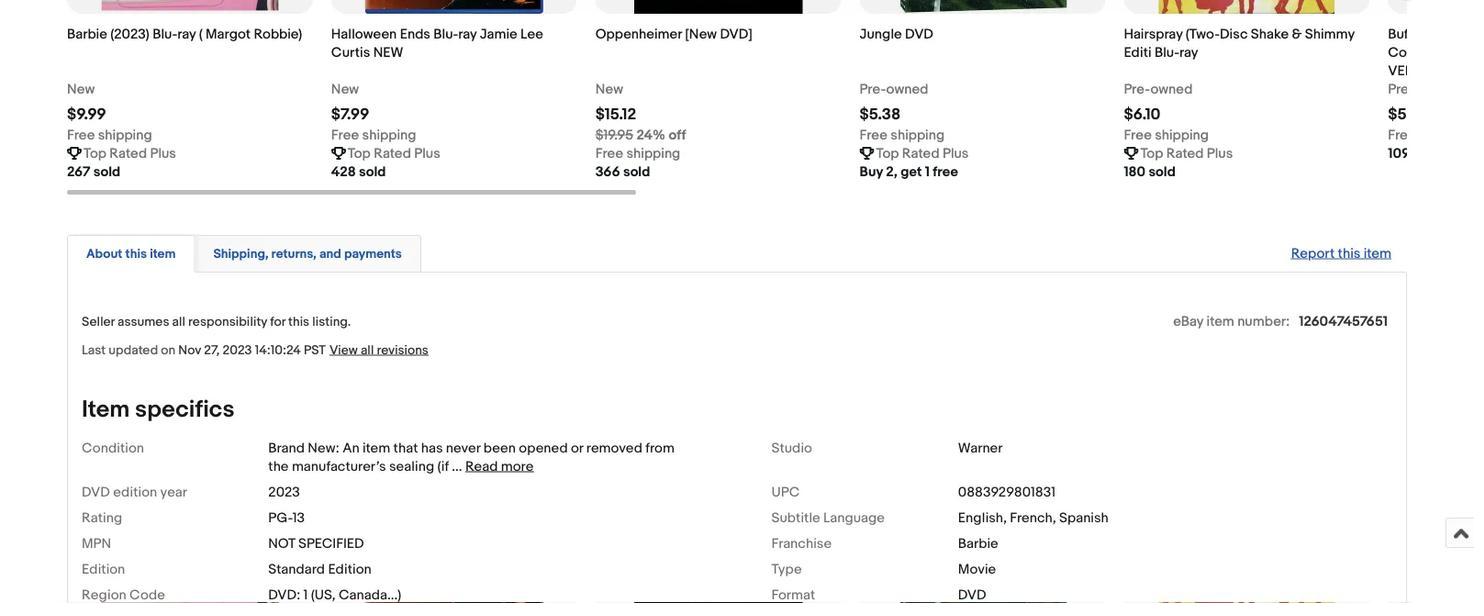 Task type: locate. For each thing, give the bounding box(es) containing it.
new $7.99 free shipping
[[331, 81, 416, 143]]

sold
[[1414, 145, 1441, 162], [93, 163, 120, 180], [359, 163, 386, 180], [623, 163, 651, 180], [1149, 163, 1176, 180]]

free shipping text field for $5.74
[[1389, 126, 1474, 144]]

report this item link
[[1283, 236, 1401, 271]]

subtitle
[[772, 510, 821, 526]]

top rated plus text field up 267 sold on the top of page
[[84, 144, 176, 163]]

0 horizontal spatial the
[[268, 458, 289, 475]]

ebay
[[1174, 313, 1204, 330]]

1 top from the left
[[84, 145, 106, 162]]

2 free shipping text field from the left
[[860, 126, 945, 144]]

0 horizontal spatial ray
[[177, 26, 196, 42]]

the inside buffy the vam pre-owned $5.74 free shipping 109 sold
[[1424, 26, 1444, 42]]

nov
[[178, 342, 201, 358]]

item right an
[[363, 440, 391, 456]]

0 horizontal spatial this
[[125, 246, 147, 262]]

top rated plus up 'get'
[[877, 145, 969, 162]]

pre-owned text field up $5.38
[[860, 80, 929, 98]]

1 left (us,
[[304, 587, 308, 603]]

1 horizontal spatial edition
[[328, 561, 372, 578]]

mpn
[[82, 535, 111, 552]]

top rated plus for $7.99
[[348, 145, 441, 162]]

0 vertical spatial 1
[[926, 163, 930, 180]]

109
[[1389, 145, 1411, 162]]

top rated plus text field up "180 sold"
[[1141, 144, 1234, 163]]

item inside button
[[150, 246, 176, 262]]

2 horizontal spatial dvd
[[959, 587, 987, 603]]

barbie left (2023)
[[67, 26, 107, 42]]

brand new: an item that has never been opened or removed from the manufacturer's sealing (if ...
[[268, 440, 675, 475]]

sold right the 366
[[623, 163, 651, 180]]

3 top rated plus text field from the left
[[1141, 144, 1234, 163]]

barbie for barbie
[[959, 535, 999, 552]]

owned inside pre-owned $5.38 free shipping
[[887, 81, 929, 97]]

pre- inside pre-owned $5.38 free shipping
[[860, 81, 887, 97]]

$9.99
[[67, 105, 106, 124]]

2 horizontal spatial free shipping text field
[[1124, 126, 1209, 144]]

2 horizontal spatial free shipping text field
[[1389, 126, 1474, 144]]

top rated plus text field up 428 sold
[[348, 144, 441, 163]]

all up "on"
[[172, 314, 185, 330]]

shipping down $6.10
[[1155, 127, 1209, 143]]

top up 267 sold on the top of page
[[84, 145, 106, 162]]

sold for $9.99
[[93, 163, 120, 180]]

366 sold text field
[[596, 163, 651, 181]]

2 horizontal spatial owned
[[1415, 81, 1458, 97]]

0 horizontal spatial 2023
[[223, 342, 252, 358]]

this inside button
[[125, 246, 147, 262]]

owned up $5.38
[[887, 81, 929, 97]]

new text field up $7.99
[[331, 80, 359, 98]]

sold inside new $15.12 $19.95 24% off free shipping 366 sold
[[623, 163, 651, 180]]

plus down new $7.99 free shipping
[[414, 145, 441, 162]]

free shipping text field down $5.38
[[860, 126, 945, 144]]

shipping up top rated plus text box
[[891, 127, 945, 143]]

shipping down 24%
[[627, 145, 681, 162]]

3 plus from the left
[[943, 145, 969, 162]]

1 horizontal spatial the
[[1424, 26, 1444, 42]]

owned inside pre-owned $6.10 free shipping
[[1151, 81, 1193, 97]]

3 rated from the left
[[903, 145, 940, 162]]

new
[[373, 44, 403, 61]]

free inside pre-owned $6.10 free shipping
[[1124, 127, 1152, 143]]

new up $15.12
[[596, 81, 624, 97]]

free shipping text field for $6.10
[[1124, 126, 1209, 144]]

3 top rated plus from the left
[[877, 145, 969, 162]]

1 top rated plus text field from the left
[[84, 144, 176, 163]]

0 horizontal spatial free shipping text field
[[331, 126, 416, 144]]

free up the 366
[[596, 145, 624, 162]]

dvd right the jungle
[[906, 26, 934, 42]]

about this item button
[[86, 245, 176, 263]]

plus up "free"
[[943, 145, 969, 162]]

267 sold text field
[[67, 163, 120, 181]]

seller
[[82, 314, 115, 330]]

dvd
[[906, 26, 934, 42], [82, 484, 110, 500], [959, 587, 987, 603]]

1 horizontal spatial dvd
[[906, 26, 934, 42]]

blu- right (2023)
[[153, 26, 177, 42]]

free shipping text field down $6.10 "text field"
[[1124, 126, 1209, 144]]

editi
[[1124, 44, 1152, 61]]

dvd for dvd edition year
[[82, 484, 110, 500]]

this right 'for'
[[288, 314, 310, 330]]

Buy 2, get 1 free text field
[[860, 163, 959, 181]]

assumes
[[118, 314, 169, 330]]

3 top from the left
[[877, 145, 900, 162]]

109 sold text field
[[1389, 144, 1441, 163]]

2,
[[886, 163, 898, 180]]

3 pre- from the left
[[1389, 81, 1415, 97]]

shipping down $9.99
[[98, 127, 152, 143]]

new inside new $9.99 free shipping
[[67, 81, 95, 97]]

Top Rated Plus text field
[[84, 144, 176, 163], [348, 144, 441, 163], [1141, 144, 1234, 163]]

new
[[67, 81, 95, 97], [331, 81, 359, 97], [596, 81, 624, 97]]

that
[[394, 440, 418, 456]]

edition up the region
[[82, 561, 125, 578]]

all right view
[[361, 342, 374, 358]]

code
[[130, 587, 165, 603]]

rated up "180 sold"
[[1167, 145, 1204, 162]]

sealing
[[389, 458, 435, 475]]

rated up 267 sold on the top of page
[[110, 145, 147, 162]]

new up $7.99
[[331, 81, 359, 97]]

180
[[1124, 163, 1146, 180]]

top inside text box
[[877, 145, 900, 162]]

free inside new $7.99 free shipping
[[331, 127, 359, 143]]

blu- inside halloween ends blu-ray jamie lee curtis new
[[434, 26, 459, 42]]

180 sold
[[1124, 163, 1176, 180]]

has
[[421, 440, 443, 456]]

13
[[293, 510, 305, 526]]

english, french, spanish
[[959, 510, 1109, 526]]

this
[[1339, 245, 1361, 262], [125, 246, 147, 262], [288, 314, 310, 330]]

1 horizontal spatial new
[[331, 81, 359, 97]]

new for $15.12
[[596, 81, 624, 97]]

0 horizontal spatial pre-owned text field
[[860, 80, 929, 98]]

owned up $6.10
[[1151, 81, 1193, 97]]

1 horizontal spatial owned
[[1151, 81, 1193, 97]]

3 owned from the left
[[1415, 81, 1458, 97]]

new inside new $7.99 free shipping
[[331, 81, 359, 97]]

tab list containing about this item
[[67, 231, 1408, 273]]

$9.99 text field
[[67, 105, 106, 124]]

267 sold
[[67, 163, 120, 180]]

lee
[[521, 26, 544, 42]]

sold inside text box
[[93, 163, 120, 180]]

free shipping text field for $9.99
[[67, 126, 152, 144]]

2 new text field from the left
[[596, 80, 624, 98]]

from
[[646, 440, 675, 456]]

0 horizontal spatial pre-
[[860, 81, 887, 97]]

1 horizontal spatial barbie
[[959, 535, 999, 552]]

1 pre- from the left
[[860, 81, 887, 97]]

0 horizontal spatial barbie
[[67, 26, 107, 42]]

free shipping text field down 24%
[[596, 144, 681, 163]]

1 plus from the left
[[150, 145, 176, 162]]

4 rated from the left
[[1167, 145, 1204, 162]]

2 pre- from the left
[[1124, 81, 1151, 97]]

0 horizontal spatial new text field
[[331, 80, 359, 98]]

plus for $9.99
[[150, 145, 176, 162]]

3 free shipping text field from the left
[[1389, 126, 1474, 144]]

ray for $9.99
[[177, 26, 196, 42]]

0 horizontal spatial edition
[[82, 561, 125, 578]]

sold right the 109 in the top of the page
[[1414, 145, 1441, 162]]

1 owned from the left
[[887, 81, 929, 97]]

1 new from the left
[[67, 81, 95, 97]]

ray left jamie
[[459, 26, 477, 42]]

blu- inside hairspray (two-disc shake & shimmy editi blu-ray
[[1155, 44, 1180, 61]]

2023 up pg-13
[[268, 484, 300, 500]]

removed
[[587, 440, 643, 456]]

hairspray
[[1124, 26, 1183, 42]]

0 horizontal spatial 1
[[304, 587, 308, 603]]

New text field
[[67, 80, 95, 98]]

barbie up movie
[[959, 535, 999, 552]]

free down $6.10
[[1124, 127, 1152, 143]]

0 horizontal spatial blu-
[[153, 26, 177, 42]]

owned for $6.10
[[1151, 81, 1193, 97]]

new text field up $15.12
[[596, 80, 624, 98]]

edition up "dvd: 1 (us, canada...)"
[[328, 561, 372, 578]]

1 rated from the left
[[110, 145, 147, 162]]

2 horizontal spatial blu-
[[1155, 44, 1180, 61]]

dvd down movie
[[959, 587, 987, 603]]

free up the 109 in the top of the page
[[1389, 127, 1417, 143]]

blu- for $9.99
[[153, 26, 177, 42]]

2 horizontal spatial ray
[[1180, 44, 1199, 61]]

the down brand
[[268, 458, 289, 475]]

2 vertical spatial dvd
[[959, 587, 987, 603]]

free
[[933, 163, 959, 180]]

blu- down "hairspray"
[[1155, 44, 1180, 61]]

[new
[[685, 26, 717, 42]]

listing.
[[312, 314, 351, 330]]

1 horizontal spatial new text field
[[596, 80, 624, 98]]

plus
[[150, 145, 176, 162], [414, 145, 441, 162], [943, 145, 969, 162], [1207, 145, 1234, 162]]

0 horizontal spatial top rated plus text field
[[84, 144, 176, 163]]

2 horizontal spatial pre-
[[1389, 81, 1415, 97]]

1 top rated plus from the left
[[84, 145, 176, 162]]

0 horizontal spatial dvd
[[82, 484, 110, 500]]

robbie)
[[254, 26, 302, 42]]

free down $9.99
[[67, 127, 95, 143]]

Free shipping text field
[[67, 126, 152, 144], [1124, 126, 1209, 144], [596, 144, 681, 163]]

0 horizontal spatial free shipping text field
[[67, 126, 152, 144]]

sold right 267
[[93, 163, 120, 180]]

shipping inside pre-owned $5.38 free shipping
[[891, 127, 945, 143]]

tab list
[[67, 231, 1408, 273]]

top up the 2,
[[877, 145, 900, 162]]

vam
[[1448, 26, 1475, 42]]

1 new text field from the left
[[331, 80, 359, 98]]

1 vertical spatial barbie
[[959, 535, 999, 552]]

new inside new $15.12 $19.95 24% off free shipping 366 sold
[[596, 81, 624, 97]]

top rated plus for $5.38
[[877, 145, 969, 162]]

sold right 180
[[1149, 163, 1176, 180]]

jamie
[[480, 26, 518, 42]]

2 horizontal spatial top rated plus text field
[[1141, 144, 1234, 163]]

2 rated from the left
[[374, 145, 411, 162]]

4 plus from the left
[[1207, 145, 1234, 162]]

standard
[[268, 561, 325, 578]]

barbie
[[67, 26, 107, 42], [959, 535, 999, 552]]

sold right the 428
[[359, 163, 386, 180]]

oppenheimer
[[596, 26, 682, 42]]

more
[[501, 458, 534, 475]]

1 horizontal spatial pre-
[[1124, 81, 1151, 97]]

new:
[[308, 440, 340, 456]]

1 horizontal spatial pre-owned text field
[[1124, 80, 1193, 98]]

top up "180 sold"
[[1141, 145, 1164, 162]]

top rated plus up 428 sold text field
[[348, 145, 441, 162]]

2 pre-owned text field from the left
[[1124, 80, 1193, 98]]

blu-
[[153, 26, 177, 42], [434, 26, 459, 42], [1155, 44, 1180, 61]]

2 horizontal spatial this
[[1339, 245, 1361, 262]]

new for $9.99
[[67, 81, 95, 97]]

blu- right ends
[[434, 26, 459, 42]]

margot
[[206, 26, 251, 42]]

canada...)
[[339, 587, 402, 603]]

2 top from the left
[[348, 145, 371, 162]]

(if
[[438, 458, 449, 475]]

owned up $5.74 text field
[[1415, 81, 1458, 97]]

1 vertical spatial dvd
[[82, 484, 110, 500]]

2 plus from the left
[[414, 145, 441, 162]]

4 top from the left
[[1141, 145, 1164, 162]]

pre- up $6.10 "text field"
[[1124, 81, 1151, 97]]

$6.10 text field
[[1124, 105, 1161, 124]]

1 vertical spatial 1
[[304, 587, 308, 603]]

1 horizontal spatial free shipping text field
[[596, 144, 681, 163]]

pre-owned text field up $6.10
[[1124, 80, 1193, 98]]

2 edition from the left
[[328, 561, 372, 578]]

0 horizontal spatial new
[[67, 81, 95, 97]]

free inside new $9.99 free shipping
[[67, 127, 95, 143]]

dvd for dvd
[[959, 587, 987, 603]]

2 top rated plus text field from the left
[[348, 144, 441, 163]]

ray down (two-
[[1180, 44, 1199, 61]]

plus down pre-owned $6.10 free shipping
[[1207, 145, 1234, 162]]

rated for $6.10
[[1167, 145, 1204, 162]]

$7.99 text field
[[331, 105, 370, 124]]

New text field
[[331, 80, 359, 98], [596, 80, 624, 98]]

brand
[[268, 440, 305, 456]]

top rated plus up 267 sold on the top of page
[[84, 145, 176, 162]]

2 horizontal spatial new
[[596, 81, 624, 97]]

item right about
[[150, 246, 176, 262]]

this right about
[[125, 246, 147, 262]]

shipping down $7.99
[[362, 127, 416, 143]]

edition
[[82, 561, 125, 578], [328, 561, 372, 578]]

1 edition from the left
[[82, 561, 125, 578]]

updated
[[109, 342, 158, 358]]

free down '$7.99' text box
[[331, 127, 359, 143]]

2 new from the left
[[331, 81, 359, 97]]

0 vertical spatial barbie
[[67, 26, 107, 42]]

jungle
[[860, 26, 903, 42]]

rated up 'get'
[[903, 145, 940, 162]]

1 horizontal spatial free shipping text field
[[860, 126, 945, 144]]

top rated plus
[[84, 145, 176, 162], [348, 145, 441, 162], [877, 145, 969, 162], [1141, 145, 1234, 162]]

seller assumes all responsibility for this listing.
[[82, 314, 351, 330]]

new up $9.99
[[67, 81, 95, 97]]

1 horizontal spatial blu-
[[434, 26, 459, 42]]

region
[[82, 587, 127, 603]]

rated up 428 sold text field
[[374, 145, 411, 162]]

rated inside text box
[[903, 145, 940, 162]]

pre- up $5.74
[[1389, 81, 1415, 97]]

the left vam
[[1424, 26, 1444, 42]]

sold for $6.10
[[1149, 163, 1176, 180]]

$19.95
[[596, 127, 634, 143]]

disc
[[1221, 26, 1248, 42]]

ray for $7.99
[[459, 26, 477, 42]]

pre- up $5.38 text box
[[860, 81, 887, 97]]

never
[[446, 440, 481, 456]]

free shipping text field down $7.99
[[331, 126, 416, 144]]

pre- inside pre-owned $6.10 free shipping
[[1124, 81, 1151, 97]]

3 new from the left
[[596, 81, 624, 97]]

blu- for $7.99
[[434, 26, 459, 42]]

1 horizontal spatial 1
[[926, 163, 930, 180]]

0 horizontal spatial owned
[[887, 81, 929, 97]]

about this item
[[86, 246, 176, 262]]

Pre-owned text field
[[860, 80, 929, 98], [1124, 80, 1193, 98]]

ray left (
[[177, 26, 196, 42]]

plus inside text box
[[943, 145, 969, 162]]

1 pre-owned text field from the left
[[860, 80, 929, 98]]

1 horizontal spatial all
[[361, 342, 374, 358]]

2 owned from the left
[[1151, 81, 1193, 97]]

0 horizontal spatial all
[[172, 314, 185, 330]]

buy
[[860, 163, 883, 180]]

free inside buffy the vam pre-owned $5.74 free shipping 109 sold
[[1389, 127, 1417, 143]]

1 horizontal spatial ray
[[459, 26, 477, 42]]

1 right 'get'
[[926, 163, 930, 180]]

0 vertical spatial the
[[1424, 26, 1444, 42]]

rated for $9.99
[[110, 145, 147, 162]]

owned inside buffy the vam pre-owned $5.74 free shipping 109 sold
[[1415, 81, 1458, 97]]

1 horizontal spatial 2023
[[268, 484, 300, 500]]

4 top rated plus from the left
[[1141, 145, 1234, 162]]

1 horizontal spatial top rated plus text field
[[348, 144, 441, 163]]

free down $5.38
[[860, 127, 888, 143]]

revisions
[[377, 342, 429, 358]]

2 top rated plus from the left
[[348, 145, 441, 162]]

off
[[669, 127, 687, 143]]

free shipping text field down $9.99
[[67, 126, 152, 144]]

warner
[[959, 440, 1003, 456]]

subtitle language
[[772, 510, 885, 526]]

the inside brand new: an item that has never been opened or removed from the manufacturer's sealing (if ...
[[268, 458, 289, 475]]

ray inside halloween ends blu-ray jamie lee curtis new
[[459, 26, 477, 42]]

on
[[161, 342, 176, 358]]

format
[[772, 587, 816, 603]]

halloween
[[331, 26, 397, 42]]

pre- for $6.10
[[1124, 81, 1151, 97]]

dvd up rating
[[82, 484, 110, 500]]

top rated plus text field for $9.99
[[84, 144, 176, 163]]

top up 428 sold text field
[[348, 145, 371, 162]]

shipping, returns, and payments button
[[213, 245, 402, 263]]

$5.74
[[1389, 105, 1429, 124]]

free shipping text field down $5.74 text field
[[1389, 126, 1474, 144]]

1 vertical spatial the
[[268, 458, 289, 475]]

top rated plus up "180 sold"
[[1141, 145, 1234, 162]]

shipping up 109 sold 'text field'
[[1420, 127, 1474, 143]]

plus down new $9.99 free shipping on the top left of page
[[150, 145, 176, 162]]

view all revisions link
[[326, 342, 429, 358]]

Free shipping text field
[[331, 126, 416, 144], [860, 126, 945, 144], [1389, 126, 1474, 144]]

1 free shipping text field from the left
[[331, 126, 416, 144]]

free inside new $15.12 $19.95 24% off free shipping 366 sold
[[596, 145, 624, 162]]

267
[[67, 163, 90, 180]]

report this item
[[1292, 245, 1392, 262]]

2023 right 27,
[[223, 342, 252, 358]]

this right report
[[1339, 245, 1361, 262]]

pst
[[304, 342, 326, 358]]



Task type: describe. For each thing, give the bounding box(es) containing it.
1 vertical spatial 2023
[[268, 484, 300, 500]]

specifics
[[135, 395, 235, 424]]

item inside brand new: an item that has never been opened or removed from the manufacturer's sealing (if ...
[[363, 440, 391, 456]]

366
[[596, 163, 620, 180]]

top for $7.99
[[348, 145, 371, 162]]

plus for $7.99
[[414, 145, 441, 162]]

this for about
[[125, 246, 147, 262]]

type
[[772, 561, 802, 578]]

pre- inside buffy the vam pre-owned $5.74 free shipping 109 sold
[[1389, 81, 1415, 97]]

pre- for $5.38
[[860, 81, 887, 97]]

free shipping text field for $7.99
[[331, 126, 416, 144]]

$5.38 text field
[[860, 105, 901, 124]]

oppenheimer [new dvd]
[[596, 26, 753, 42]]

dvd]
[[720, 26, 753, 42]]

sold inside buffy the vam pre-owned $5.74 free shipping 109 sold
[[1414, 145, 1441, 162]]

pre-owned text field for $6.10
[[1124, 80, 1193, 98]]

top rated plus for $9.99
[[84, 145, 176, 162]]

region code
[[82, 587, 165, 603]]

1 vertical spatial all
[[361, 342, 374, 358]]

24%
[[637, 127, 666, 143]]

owned for $5.38
[[887, 81, 929, 97]]

item right report
[[1364, 245, 1392, 262]]

barbie (2023)  blu-ray ( margot robbie)
[[67, 26, 302, 42]]

0 vertical spatial dvd
[[906, 26, 934, 42]]

buy 2, get 1 free
[[860, 163, 959, 180]]

180 sold text field
[[1124, 163, 1176, 181]]

top rated plus text field for $6.10
[[1141, 144, 1234, 163]]

number:
[[1238, 313, 1291, 330]]

ray inside hairspray (two-disc shake & shimmy editi blu-ray
[[1180, 44, 1199, 61]]

previous price $19.95 24% off text field
[[596, 126, 687, 144]]

standard edition
[[268, 561, 372, 578]]

halloween ends blu-ray jamie lee curtis new
[[331, 26, 544, 61]]

view
[[330, 342, 358, 358]]

new for $7.99
[[331, 81, 359, 97]]

spanish
[[1060, 510, 1109, 526]]

this for report
[[1339, 245, 1361, 262]]

0 vertical spatial all
[[172, 314, 185, 330]]

buffy the vam pre-owned $5.74 free shipping 109 sold
[[1389, 26, 1475, 162]]

french,
[[1010, 510, 1057, 526]]

$15.12
[[596, 105, 637, 124]]

year
[[160, 484, 187, 500]]

428
[[331, 163, 356, 180]]

item right ebay
[[1207, 313, 1235, 330]]

manufacturer's
[[292, 458, 386, 475]]

plus for $5.38
[[943, 145, 969, 162]]

new $9.99 free shipping
[[67, 81, 152, 143]]

shipping inside pre-owned $6.10 free shipping
[[1155, 127, 1209, 143]]

$15.12 text field
[[596, 105, 637, 124]]

27,
[[204, 342, 220, 358]]

pg-13
[[268, 510, 305, 526]]

new text field for $15.12
[[596, 80, 624, 98]]

edition
[[113, 484, 157, 500]]

428 sold text field
[[331, 163, 386, 181]]

language
[[824, 510, 885, 526]]

shipping inside new $15.12 $19.95 24% off free shipping 366 sold
[[627, 145, 681, 162]]

&
[[1293, 26, 1303, 42]]

ebay item number: 126047457651
[[1174, 313, 1389, 330]]

1 inside text box
[[926, 163, 930, 180]]

new text field for $7.99
[[331, 80, 359, 98]]

plus for $6.10
[[1207, 145, 1234, 162]]

franchise
[[772, 535, 832, 552]]

barbie for barbie (2023)  blu-ray ( margot robbie)
[[67, 26, 107, 42]]

last updated on nov 27, 2023 14:10:24 pst view all revisions
[[82, 342, 429, 358]]

and
[[320, 246, 341, 262]]

shipping inside new $7.99 free shipping
[[362, 127, 416, 143]]

pre-owned $5.38 free shipping
[[860, 81, 945, 143]]

shipping,
[[213, 246, 269, 262]]

hairspray (two-disc shake & shimmy editi blu-ray
[[1124, 26, 1355, 61]]

Top Rated Plus text field
[[877, 144, 969, 163]]

upc
[[772, 484, 800, 500]]

126047457651
[[1300, 313, 1389, 330]]

shimmy
[[1306, 26, 1355, 42]]

...
[[452, 458, 462, 475]]

pg-
[[268, 510, 293, 526]]

about
[[86, 246, 122, 262]]

read
[[466, 458, 498, 475]]

movie
[[959, 561, 997, 578]]

read more button
[[466, 458, 534, 475]]

rated for $7.99
[[374, 145, 411, 162]]

(2023)
[[110, 26, 150, 42]]

shipping inside new $9.99 free shipping
[[98, 127, 152, 143]]

payments
[[344, 246, 402, 262]]

free shipping text field for $5.38
[[860, 126, 945, 144]]

top for $9.99
[[84, 145, 106, 162]]

$5.38
[[860, 105, 901, 124]]

pre-owned $6.10 free shipping
[[1124, 81, 1209, 143]]

$7.99
[[331, 105, 370, 124]]

not specified
[[268, 535, 364, 552]]

pre-owned text field for $5.38
[[860, 80, 929, 98]]

(
[[199, 26, 203, 42]]

top rated plus text field for $7.99
[[348, 144, 441, 163]]

condition
[[82, 440, 144, 456]]

been
[[484, 440, 516, 456]]

english,
[[959, 510, 1007, 526]]

new $15.12 $19.95 24% off free shipping 366 sold
[[596, 81, 687, 180]]

ends
[[400, 26, 431, 42]]

returns,
[[271, 246, 317, 262]]

shipping inside buffy the vam pre-owned $5.74 free shipping 109 sold
[[1420, 127, 1474, 143]]

14:10:24
[[255, 342, 301, 358]]

dvd edition year
[[82, 484, 187, 500]]

shake
[[1252, 26, 1289, 42]]

$6.10
[[1124, 105, 1161, 124]]

top for $6.10
[[1141, 145, 1164, 162]]

read more
[[466, 458, 534, 475]]

Pre-owned text field
[[1389, 80, 1458, 98]]

rated for $5.38
[[903, 145, 940, 162]]

1 horizontal spatial this
[[288, 314, 310, 330]]

dvd:
[[268, 587, 301, 603]]

responsibility
[[188, 314, 267, 330]]

curtis
[[331, 44, 370, 61]]

$5.74 text field
[[1389, 105, 1429, 124]]

rating
[[82, 510, 122, 526]]

428 sold
[[331, 163, 386, 180]]

top for $5.38
[[877, 145, 900, 162]]

sold for $7.99
[[359, 163, 386, 180]]

top rated plus for $6.10
[[1141, 145, 1234, 162]]

free inside pre-owned $5.38 free shipping
[[860, 127, 888, 143]]

jungle dvd
[[860, 26, 934, 42]]

dvd: 1 (us, canada...)
[[268, 587, 402, 603]]

(two-
[[1186, 26, 1221, 42]]

0 vertical spatial 2023
[[223, 342, 252, 358]]



Task type: vqa. For each thing, say whether or not it's contained in the screenshot.


